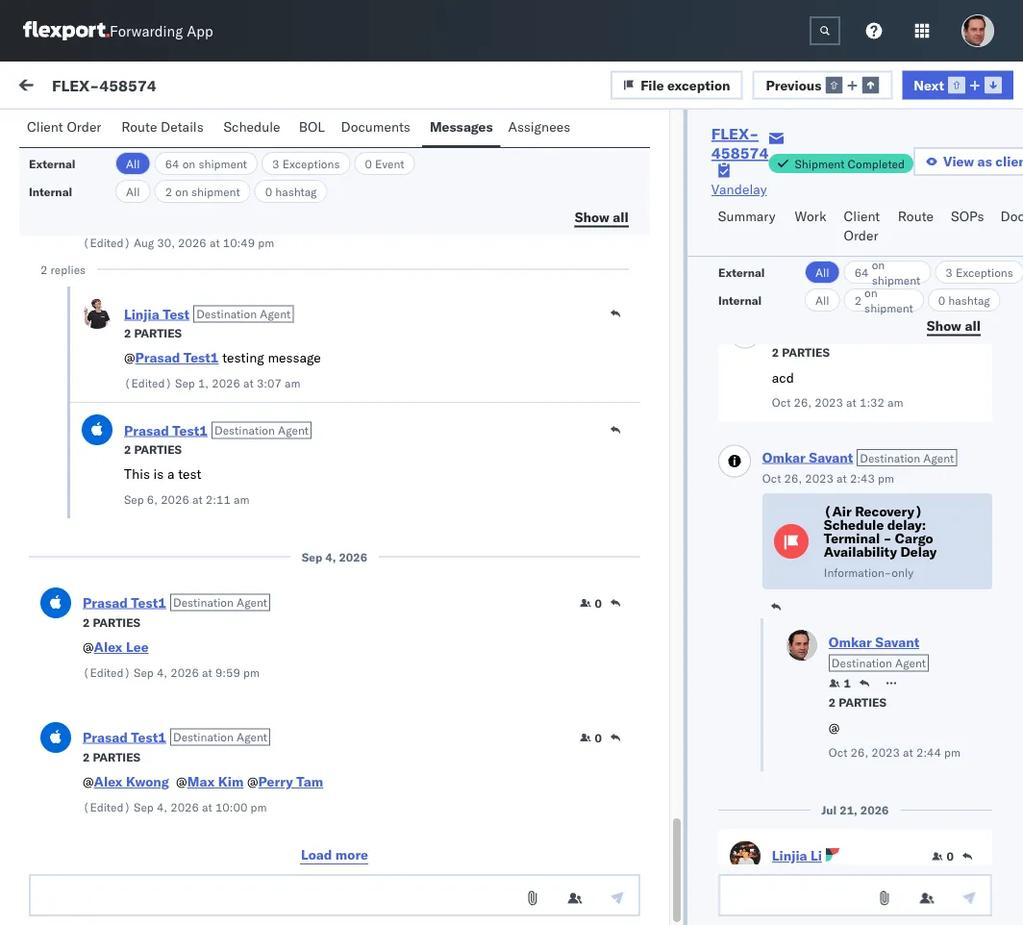 Task type: describe. For each thing, give the bounding box(es) containing it.
the
[[158, 798, 178, 815]]

appreciate
[[80, 779, 145, 796]]

458574 up 'route details'
[[99, 75, 157, 94]]

@ for @ alex kwong @ max kim @ perry tam (edited)  sep 4, 2026 at 10:00 pm
[[83, 773, 94, 790]]

terminal
[[824, 530, 880, 547]]

delivery
[[233, 760, 280, 777]]

- inside (air recovery) schedule delay: terminal - cargo availability delay information-only
[[884, 530, 892, 547]]

test1 inside '@ prasad test1 testing message (edited)  sep 1, 2026 at 3:07 am'
[[184, 349, 219, 366]]

agent for (edited)  sep 4, 2026 at 9:59 pm
[[237, 595, 267, 610]]

a inside 'this is a test sep 6, 2026 at 2:11 am'
[[167, 465, 175, 482]]

@ oct 26, 2023 at 2:44 pm
[[829, 719, 961, 760]]

show all for show all button associated with all button over wang
[[575, 208, 629, 225]]

2 vertical spatial 0 button
[[932, 849, 954, 864]]

oct left 2:45
[[354, 559, 376, 576]]

2 left unknown
[[124, 442, 131, 456]]

flex- 1366815
[[798, 338, 897, 355]]

flex- 458574 up li
[[798, 801, 889, 818]]

2 parties down the great
[[83, 615, 140, 629]]

omkar inside omkar savant destination agent
[[829, 634, 872, 651]]

internal (0) button
[[121, 113, 216, 151]]

cargo
[[202, 721, 236, 738]]

2023, for 4:00
[[403, 232, 441, 249]]

external inside button
[[31, 122, 81, 139]]

agent for (edited)  sep 4, 2026 at 10:00 pm
[[237, 730, 267, 744]]

perry
[[258, 773, 293, 790]]

bol
[[299, 118, 325, 135]]

omkar savant destination agent
[[829, 634, 926, 670]]

wang
[[111, 209, 148, 226]]

1 vertical spatial 4,
[[157, 665, 167, 679]]

@ for @ prasad test1 testing message (edited)  sep 1, 2026 at 3:07 am
[[124, 349, 135, 366]]

0 vertical spatial 4,
[[325, 550, 336, 564]]

(edited) down @ alex lee
[[83, 665, 131, 679]]

2 parties button for (edited)  sep 4, 2026 at 9:59 pm
[[83, 613, 140, 630]]

2:44
[[917, 745, 942, 760]]

sep inside '@ prasad test1 testing message (edited)  sep 1, 2026 at 3:07 am'
[[175, 376, 195, 390]]

kwong
[[126, 773, 169, 790]]

create
[[181, 616, 219, 632]]

previous
[[766, 76, 822, 93]]

show all for all button over flex- 1366815's show all button
[[927, 317, 981, 334]]

message for message
[[60, 167, 106, 181]]

sep 4, 2026
[[302, 550, 368, 564]]

flex- 458574 up vandelay
[[712, 124, 769, 163]]

2023 inside 2 parties acd oct 26, 2023 at 1:32 am
[[815, 395, 843, 410]]

0 button for alex lee
[[580, 595, 602, 611]]

load more
[[301, 846, 368, 863]]

2 parties button for sep 6, 2026 at 2:11 am
[[124, 440, 182, 457]]

omkar up filing on the left of the page
[[93, 207, 134, 224]]

(air
[[824, 503, 852, 520]]

(0)
[[180, 122, 205, 139]]

resize handle column header for related work item/shipment
[[989, 161, 1012, 864]]

linjia for linjia test destination agent
[[124, 305, 159, 322]]

2026 inside '@ prasad test1 testing message (edited)  sep 1, 2026 at 3:07 am'
[[212, 376, 240, 390]]

am inside i am filing a commendation report to improve your morale!
[[65, 240, 84, 257]]

summary button
[[711, 199, 787, 256]]

1,
[[198, 376, 209, 390]]

oct 26, 2023, 2:45 pm pdt
[[354, 559, 526, 576]]

will inside notifying you & occurs when unloading cargo takes longer than expected. please note that this impact your shipment's final delivery date. appreciate your understanding and will update you with the status of your shipment soon as possible.
[[297, 779, 318, 796]]

2 parties button for (edited)  aug 30, 2026 at 10:49 pm
[[83, 183, 140, 200]]

is for great
[[87, 596, 97, 613]]

2 parties for at
[[124, 442, 182, 456]]

alex for kwong
[[94, 773, 123, 790]]

shipment inside notifying you & occurs when unloading cargo takes longer than expected. please note that this impact your shipment's final delivery date. appreciate your understanding and will update you with the status of your shipment soon as possible.
[[269, 798, 326, 815]]

lucrative
[[233, 616, 286, 632]]

destination for (edited)  sep 1, 2026 at 3:07 am
[[196, 307, 257, 321]]

3:07
[[257, 376, 282, 390]]

2 up 'commendation' on the top left of page
[[165, 184, 172, 199]]

omkar up floats at top left
[[93, 323, 134, 340]]

external (1)
[[31, 122, 110, 139]]

at inside 2 parties acd oct 26, 2023 at 1:32 am
[[846, 395, 857, 410]]

sep up notifying
[[134, 665, 154, 679]]

flex- 458574 down omkar savant destination agent
[[798, 684, 889, 701]]

2 on shipment for all button over flex- 1366815
[[855, 285, 913, 315]]

savant inside omkar savant destination agent oct 26, 2023 at 2:43 pm
[[809, 449, 853, 465]]

2 inside prasad test1 destination agent 2 parties
[[83, 185, 90, 200]]

this for this is a great deal and with this contract established, we will create a lucrative partnership.
[[58, 596, 84, 613]]

- for flex- 1854269
[[576, 232, 584, 249]]

agent for sep 6, 2026 at 2:11 am
[[278, 423, 309, 437]]

perry tam button
[[258, 773, 323, 790]]

26, inside 2 parties acd oct 26, 2023 at 1:32 am
[[794, 395, 812, 410]]

your down shipment's on the left bottom of the page
[[149, 779, 175, 796]]

time
[[355, 167, 380, 181]]

@ right kim
[[247, 773, 258, 790]]

your right of
[[239, 798, 265, 815]]

prasad for (edited)  sep 4, 2026 at 10:00 pm
[[83, 729, 128, 745]]

2 parties for perry
[[83, 750, 140, 764]]

0 vertical spatial client
[[27, 118, 63, 135]]

at left report
[[210, 235, 220, 250]]

takes
[[239, 721, 272, 738]]

shipment up 1366815
[[865, 301, 913, 315]]

test1 for sep 6, 2026 at 2:11 am
[[172, 422, 208, 439]]

0 horizontal spatial you
[[104, 798, 125, 815]]

2 replies
[[40, 262, 86, 277]]

1 vertical spatial 0 hashtag
[[938, 293, 990, 307]]

agent inside omkar savant destination agent oct 26, 2023 at 2:43 pm
[[924, 451, 954, 465]]

whatever
[[58, 356, 115, 373]]

0 vertical spatial you
[[160, 683, 182, 700]]

documents
[[341, 118, 411, 135]]

test1 for (edited)  sep 4, 2026 at 10:00 pm
[[131, 729, 166, 745]]

(edited)  sep 4, 2026 at 9:59 pm
[[83, 665, 260, 679]]

update
[[58, 798, 100, 815]]

impact
[[58, 760, 99, 777]]

message list button
[[216, 113, 315, 151]]

0 horizontal spatial delay
[[252, 558, 288, 575]]

@ alex lee
[[83, 639, 149, 655]]

26, left 4:00
[[379, 232, 400, 249]]

@ prasad test1 testing message (edited)  sep 1, 2026 at 3:07 am
[[124, 349, 321, 390]]

your down expected. at the left
[[103, 760, 129, 777]]

458574 up vandelay
[[712, 143, 769, 163]]

pm right 9:59
[[243, 665, 260, 679]]

omkar savant for &
[[93, 650, 179, 667]]

work for related
[[842, 167, 867, 181]]

savant down we
[[137, 650, 179, 667]]

internal (0)
[[129, 122, 205, 139]]

omkar up soon
[[93, 785, 134, 802]]

li
[[811, 847, 822, 864]]

2 up partnership.
[[83, 615, 90, 629]]

shipment down 1854269
[[872, 273, 921, 287]]

1 vertical spatial client
[[844, 208, 880, 225]]

2 inside 2 parties acd oct 26, 2023 at 1:32 am
[[772, 345, 779, 360]]

availability
[[824, 543, 897, 560]]

resize handle column header for time
[[544, 161, 567, 864]]

1366815
[[838, 338, 897, 355]]

all button up flex- 1366815
[[805, 289, 840, 312]]

jul 21, 2026
[[822, 803, 889, 818]]

all button down 'route details'
[[115, 152, 151, 175]]

warehouse
[[133, 558, 205, 575]]

exception
[[668, 76, 730, 93]]

than
[[58, 741, 85, 757]]

agent inside prasad test1 destination agent 2 parties
[[237, 165, 267, 180]]

cargo
[[895, 530, 933, 547]]

1 horizontal spatial order
[[844, 227, 879, 244]]

2 down occurs
[[83, 750, 90, 764]]

this is a great deal and with this contract established, we will create a lucrative partnership.
[[58, 596, 309, 652]]

savant left file
[[599, 80, 637, 95]]

oct inside @ oct 26, 2023 at 2:44 pm
[[829, 745, 848, 760]]

schedule inside (air recovery) schedule delay: terminal - cargo availability delay information-only
[[824, 516, 884, 533]]

all for all button over flex- 1366815's show all button
[[965, 317, 981, 334]]

morale!
[[140, 260, 185, 277]]

omkar savant destination agent oct 26, 2023 at 2:43 pm
[[763, 449, 954, 485]]

sep inside @ alex kwong @ max kim @ perry tam (edited)  sep 4, 2026 at 10:00 pm
[[134, 800, 154, 814]]

parties for (edited)  sep 1, 2026 at 3:07 am
[[134, 326, 182, 340]]

omkar savant for your
[[93, 323, 179, 340]]

0 event
[[365, 156, 404, 171]]

resize handle column header for message
[[322, 161, 345, 864]]

0 vertical spatial order
[[67, 118, 101, 135]]

qi wang
[[94, 209, 148, 226]]

expected.
[[89, 741, 149, 757]]

omkar up assignees
[[559, 80, 596, 95]]

your left boat!
[[157, 356, 183, 373]]

prasad for (edited)  sep 4, 2026 at 9:59 pm
[[83, 594, 128, 611]]

2 30, from the top
[[157, 235, 175, 250]]

whatever floats your boat! waka waka!
[[58, 356, 297, 373]]

1 30, from the top
[[157, 101, 175, 115]]

notifying you & occurs when unloading cargo takes longer than expected. please note that this impact your shipment's final delivery date. appreciate your understanding and will update you with the status of your shipment soon as possible.
[[58, 683, 326, 834]]

your inside i am filing a commendation report to improve your morale!
[[110, 260, 136, 277]]

sep up contract
[[302, 550, 323, 564]]

this for this is a test sep 6, 2026 at 2:11 am
[[124, 465, 150, 482]]

messages
[[430, 118, 493, 135]]

client order for topmost client order button
[[27, 118, 101, 135]]

prasad inside '@ prasad test1 testing message (edited)  sep 1, 2026 at 3:07 am'
[[135, 349, 180, 366]]

2 parties button for (edited)  sep 1, 2026 at 3:07 am
[[124, 324, 182, 340]]

64 for all button below 'route details'
[[165, 156, 179, 171]]

at inside '@ prasad test1 testing message (edited)  sep 1, 2026 at 3:07 am'
[[243, 376, 254, 390]]

458574 down omkar savant destination agent
[[838, 684, 889, 701]]

0 vertical spatial client order button
[[19, 110, 114, 147]]

2 down 1 button
[[829, 695, 836, 710]]

458574 right jul
[[838, 801, 889, 818]]

(1)
[[85, 122, 110, 139]]

acd
[[772, 369, 794, 386]]

pm inside omkar savant destination agent oct 26, 2023 at 2:43 pm
[[878, 471, 895, 485]]

pm right 'commendation' on the top left of page
[[258, 235, 274, 250]]

2 parties acd oct 26, 2023 at 1:32 am
[[772, 345, 904, 410]]

all button up wang
[[115, 180, 151, 203]]

recovery)
[[855, 503, 923, 520]]

2 inside the 2 on shipment
[[855, 293, 862, 307]]

i am filing a commendation report to improve your morale!
[[58, 240, 279, 277]]

prasad test1 button up qi wang button at the left top of the page
[[83, 164, 166, 181]]

pm up message list
[[258, 101, 274, 115]]

linjia for linjia li
[[772, 847, 807, 864]]

improve
[[58, 260, 106, 277]]

import work button
[[135, 62, 226, 113]]

replies
[[51, 262, 86, 277]]

work for my
[[55, 74, 105, 101]]

unknown
[[133, 452, 193, 469]]

2023, for 2:45
[[403, 559, 441, 576]]

omkar up exception: unknown
[[93, 419, 134, 436]]

at inside 'this is a test sep 6, 2026 at 2:11 am'
[[192, 492, 203, 506]]

work inside work button
[[795, 208, 827, 225]]

4, inside @ alex kwong @ max kim @ perry tam (edited)  sep 4, 2026 at 10:00 pm
[[157, 800, 167, 814]]

all button down flex- 1854269
[[805, 261, 840, 284]]

at inside @ oct 26, 2023 at 2:44 pm
[[903, 745, 914, 760]]

internal inside button
[[129, 122, 176, 139]]

prasad test1 destination agent for @ alex lee
[[83, 594, 267, 611]]

we
[[136, 616, 153, 632]]

as inside 'button'
[[978, 153, 992, 170]]

omkar savant left file
[[559, 80, 637, 95]]

test
[[178, 465, 201, 482]]

date.
[[284, 760, 315, 777]]

jul
[[822, 803, 837, 818]]

alex kwong button
[[94, 773, 169, 790]]

status
[[182, 798, 220, 815]]

omkar savant up possible.
[[93, 785, 179, 802]]

oct inside 2 parties acd oct 26, 2023 at 1:32 am
[[772, 395, 791, 410]]

(edited) down qi
[[83, 235, 131, 250]]

related
[[799, 167, 839, 181]]

import work
[[143, 79, 218, 96]]

flex- 458574 down terminal at the bottom of page
[[798, 559, 889, 576]]

item/shipment
[[870, 167, 949, 181]]

2 parties for 1,
[[124, 326, 182, 340]]

oct inside omkar savant destination agent oct 26, 2023 at 2:43 pm
[[763, 471, 781, 485]]

@ for @ alex lee
[[83, 639, 94, 655]]

parties for oct 26, 2023 at 2:44 pm
[[839, 695, 887, 710]]

savant inside omkar savant destination agent
[[875, 634, 920, 651]]

(air recovery) schedule delay: terminal - cargo availability delay information-only
[[824, 503, 937, 579]]

parties inside prasad test1 destination agent 2 parties
[[93, 185, 140, 200]]

2 up floats at top left
[[124, 326, 131, 340]]

and inside the this is a great deal and with this contract established, we will create a lucrative partnership.
[[176, 596, 199, 613]]

@ up the
[[176, 773, 187, 790]]

64 on shipment for all button below 'route details'
[[165, 156, 247, 171]]

a up established,
[[101, 596, 108, 613]]

shipment up report
[[191, 184, 240, 199]]

destination for oct 26, 2023 at 2:44 pm
[[832, 656, 892, 670]]

1854269
[[838, 232, 897, 249]]

at left 9:59
[[202, 665, 212, 679]]

load
[[301, 846, 332, 863]]

occurs
[[58, 721, 99, 738]]

route button
[[890, 199, 944, 256]]

omkar up notifying
[[93, 650, 134, 667]]

9:59
[[215, 665, 240, 679]]

2 vertical spatial prasad test1 destination agent
[[83, 729, 267, 745]]



Task type: locate. For each thing, give the bounding box(es) containing it.
10:49 up message list
[[223, 101, 255, 115]]

prasad test1 button for (edited)  sep 4, 2026 at 10:00 pm
[[83, 729, 166, 745]]

2 on shipment for all button over wang
[[165, 184, 240, 199]]

exception:
[[61, 452, 129, 469], [61, 558, 129, 575]]

0 button
[[580, 595, 602, 611], [580, 730, 602, 745], [932, 849, 954, 864]]

0 vertical spatial 3
[[272, 156, 279, 171]]

0 vertical spatial external
[[31, 122, 81, 139]]

at inside @ alex kwong @ max kim @ perry tam (edited)  sep 4, 2026 at 10:00 pm
[[202, 800, 212, 814]]

parties inside 2 parties acd oct 26, 2023 at 1:32 am
[[782, 345, 830, 360]]

prasad for sep 6, 2026 at 2:11 am
[[124, 422, 169, 439]]

omkar savant for exception: unknown
[[93, 419, 179, 436]]

order right work button on the right top
[[844, 227, 879, 244]]

view
[[944, 153, 974, 170]]

prasad test1 button up alex kwong button
[[83, 729, 166, 745]]

agent up the delivery
[[237, 730, 267, 744]]

internal for all button below flex- 1854269
[[718, 293, 762, 307]]

(edited) down flex-458574
[[83, 101, 131, 115]]

@ inside '@ prasad test1 testing message (edited)  sep 1, 2026 at 3:07 am'
[[124, 349, 135, 366]]

is for test
[[153, 465, 164, 482]]

parties for (edited)  sep 4, 2026 at 9:59 pm
[[93, 615, 140, 629]]

of
[[223, 798, 235, 815]]

1 button
[[829, 676, 851, 691]]

0 vertical spatial exceptions
[[282, 156, 340, 171]]

2 pdt from the top
[[501, 559, 526, 576]]

this inside notifying you & occurs when unloading cargo takes longer than expected. please note that this impact your shipment's final delivery date. appreciate your understanding and will update you with the status of your shipment soon as possible.
[[255, 741, 278, 757]]

1 horizontal spatial as
[[978, 153, 992, 170]]

26, inside omkar savant destination agent oct 26, 2023 at 2:43 pm
[[784, 471, 802, 485]]

show all button
[[563, 203, 640, 232], [915, 312, 993, 340]]

all
[[126, 156, 140, 171], [126, 184, 140, 199], [815, 265, 830, 279], [815, 293, 830, 307]]

None text field
[[810, 16, 841, 45]]

0 horizontal spatial all
[[613, 208, 629, 225]]

schedule left list
[[224, 118, 280, 135]]

omkar down acd on the right top of the page
[[763, 449, 806, 465]]

0 vertical spatial route
[[121, 118, 157, 135]]

and down date.
[[270, 779, 293, 796]]

alex for lee
[[94, 639, 123, 655]]

will inside the this is a great deal and with this contract established, we will create a lucrative partnership.
[[157, 616, 177, 632]]

0 hashtag up the to
[[265, 184, 317, 199]]

1 horizontal spatial is
[[153, 465, 164, 482]]

2023 inside omkar savant destination agent oct 26, 2023 at 2:43 pm
[[805, 471, 834, 485]]

(edited) inside @ alex kwong @ max kim @ perry tam (edited)  sep 4, 2026 at 10:00 pm
[[83, 800, 131, 814]]

0 horizontal spatial internal
[[29, 184, 72, 199]]

2 (edited)  aug 30, 2026 at 10:49 pm from the top
[[83, 235, 274, 250]]

client order button down my work
[[19, 110, 114, 147]]

with inside notifying you & occurs when unloading cargo takes longer than expected. please note that this impact your shipment's final delivery date. appreciate your understanding and will update you with the status of your shipment soon as possible.
[[129, 798, 155, 815]]

destination inside prasad test1 destination agent 2 parties
[[173, 165, 234, 180]]

and up create
[[176, 596, 199, 613]]

parties for sep 6, 2026 at 2:11 am
[[134, 442, 182, 456]]

agent up @ oct 26, 2023 at 2:44 pm
[[895, 656, 926, 670]]

0 horizontal spatial with
[[129, 798, 155, 815]]

exception: for exception: warehouse devan delay
[[61, 558, 129, 575]]

prasad test1 destination agent for test
[[124, 422, 309, 439]]

sep left "1,"
[[175, 376, 195, 390]]

2026 inside 'this is a test sep 6, 2026 at 2:11 am'
[[161, 492, 189, 506]]

order down my work
[[67, 118, 101, 135]]

doc
[[1001, 208, 1023, 225]]

savant down shipment's on the left bottom of the page
[[137, 785, 179, 802]]

oct down time
[[354, 232, 376, 249]]

prasad down (1)
[[83, 164, 128, 181]]

0 vertical spatial linjia
[[124, 305, 159, 322]]

max kim button
[[187, 773, 244, 790]]

0 vertical spatial and
[[176, 596, 199, 613]]

2 parties button up acd on the right top of the page
[[772, 343, 830, 360]]

2 parties
[[124, 326, 182, 340], [124, 442, 182, 456], [83, 615, 140, 629], [829, 695, 887, 710], [83, 750, 140, 764]]

1 horizontal spatial delay
[[901, 543, 937, 560]]

pm for 2:45
[[477, 559, 497, 576]]

1 vertical spatial this
[[58, 596, 84, 613]]

0 vertical spatial client order
[[27, 118, 101, 135]]

1 vertical spatial as
[[108, 818, 122, 834]]

agent for (edited)  sep 1, 2026 at 3:07 am
[[260, 307, 291, 321]]

1 vertical spatial schedule
[[824, 516, 884, 533]]

test1 inside prasad test1 destination agent 2 parties
[[131, 164, 166, 181]]

1 horizontal spatial 3
[[946, 265, 953, 279]]

1 vertical spatial show all
[[927, 317, 981, 334]]

1 horizontal spatial with
[[202, 596, 228, 613]]

exceptions down bol button
[[282, 156, 340, 171]]

4:00
[[444, 232, 474, 249]]

pm right 2:44
[[945, 745, 961, 760]]

great
[[112, 596, 143, 613]]

external for all button below flex- 1854269
[[718, 265, 765, 279]]

prasad inside prasad test1 destination agent 2 parties
[[83, 164, 128, 181]]

1 vertical spatial 0 button
[[580, 730, 602, 745]]

3 resize handle column header from the left
[[766, 161, 790, 864]]

delay inside (air recovery) schedule delay: terminal - cargo availability delay information-only
[[901, 543, 937, 560]]

destination down 3:07
[[214, 423, 275, 437]]

2023 inside @ oct 26, 2023 at 2:44 pm
[[872, 745, 900, 760]]

schedule inside 'button'
[[224, 118, 280, 135]]

1 vertical spatial 2023,
[[403, 559, 441, 576]]

client order right work button on the right top
[[844, 208, 880, 244]]

this up established,
[[58, 596, 84, 613]]

2 left the replies
[[40, 262, 48, 277]]

kim
[[218, 773, 244, 790]]

1 horizontal spatial 64
[[855, 265, 869, 279]]

your down filing on the left of the page
[[110, 260, 136, 277]]

1 aug from the top
[[134, 101, 154, 115]]

summary
[[718, 208, 776, 225]]

parties for (edited)  sep 4, 2026 at 10:00 pm
[[93, 750, 140, 764]]

2 10:49 from the top
[[223, 235, 255, 250]]

route for route details
[[121, 118, 157, 135]]

1 horizontal spatial work
[[842, 167, 867, 181]]

more
[[336, 846, 368, 863]]

0 button for alex kwong
[[580, 730, 602, 745]]

1 vertical spatial hashtag
[[949, 293, 990, 307]]

destination for sep 6, 2026 at 2:11 am
[[214, 423, 275, 437]]

2:11
[[206, 492, 231, 506]]

destination inside omkar savant destination agent
[[832, 656, 892, 670]]

1 horizontal spatial you
[[160, 683, 182, 700]]

(edited) inside '@ prasad test1 testing message (edited)  sep 1, 2026 at 3:07 am'
[[124, 376, 172, 390]]

a right filing on the left of the page
[[121, 240, 128, 257]]

devan
[[208, 558, 248, 575]]

@ inside @ oct 26, 2023 at 2:44 pm
[[829, 719, 840, 736]]

64 inside 64 on shipment
[[855, 265, 869, 279]]

0 vertical spatial 0 button
[[580, 595, 602, 611]]

will down date.
[[297, 779, 318, 796]]

0 horizontal spatial work
[[187, 79, 218, 96]]

linjia test button
[[124, 305, 190, 322]]

event
[[375, 156, 404, 171]]

2 vertical spatial -
[[576, 559, 584, 576]]

2 2023, from the top
[[403, 559, 441, 576]]

2 resize handle column header from the left
[[544, 161, 567, 864]]

1 horizontal spatial client order
[[844, 208, 880, 244]]

0 vertical spatial 0 hashtag
[[265, 184, 317, 199]]

messages button
[[422, 110, 501, 147]]

client order for rightmost client order button
[[844, 208, 880, 244]]

delay up only
[[901, 543, 937, 560]]

0 vertical spatial 64 on shipment
[[165, 156, 247, 171]]

0 vertical spatial as
[[978, 153, 992, 170]]

at down "import work"
[[210, 101, 220, 115]]

parties up test
[[134, 442, 182, 456]]

pdt right 4:00
[[501, 232, 526, 249]]

prasad test1 button for sep 6, 2026 at 2:11 am
[[124, 422, 208, 439]]

1 pdt from the top
[[501, 232, 526, 249]]

savant down linjia test button
[[137, 323, 179, 340]]

possible.
[[126, 818, 181, 834]]

when
[[102, 721, 135, 738]]

1 vertical spatial route
[[898, 208, 934, 225]]

0 horizontal spatial this
[[58, 596, 84, 613]]

file
[[641, 76, 664, 93]]

2 pm from the top
[[477, 559, 497, 576]]

0 vertical spatial 2023,
[[403, 232, 441, 249]]

1 horizontal spatial route
[[898, 208, 934, 225]]

1 horizontal spatial schedule
[[824, 516, 884, 533]]

omkar savant up notifying
[[93, 650, 179, 667]]

this inside the this is a great deal and with this contract established, we will create a lucrative partnership.
[[58, 596, 84, 613]]

sep inside 'this is a test sep 6, 2026 at 2:11 am'
[[124, 492, 144, 506]]

1 vertical spatial with
[[129, 798, 155, 815]]

am inside 'this is a test sep 6, 2026 at 2:11 am'
[[234, 492, 250, 506]]

destination inside omkar savant destination agent oct 26, 2023 at 2:43 pm
[[860, 451, 921, 465]]

route details button
[[114, 110, 216, 147]]

2 alex from the top
[[94, 773, 123, 790]]

2 parties button up qi wang button at the left top of the page
[[83, 183, 140, 200]]

is inside the this is a great deal and with this contract established, we will create a lucrative partnership.
[[87, 596, 97, 613]]

work inside import work 'button'
[[187, 79, 218, 96]]

work button
[[787, 199, 836, 256]]

0 vertical spatial work
[[55, 74, 105, 101]]

64 for all button below flex- 1854269
[[855, 265, 869, 279]]

route details
[[121, 118, 204, 135]]

prasad test1 destination agent 2 parties
[[83, 164, 267, 200]]

2026 inside @ alex kwong @ max kim @ perry tam (edited)  sep 4, 2026 at 10:00 pm
[[170, 800, 199, 814]]

schedule up availability
[[824, 516, 884, 533]]

message left list
[[223, 122, 280, 139]]

2 parties button for oct 26, 2023 at 2:44 pm
[[829, 693, 887, 710]]

shipment completed
[[795, 156, 905, 171]]

1 vertical spatial show all button
[[915, 312, 993, 340]]

route inside route details button
[[121, 118, 157, 135]]

0 horizontal spatial exceptions
[[282, 156, 340, 171]]

1 vertical spatial 64
[[855, 265, 869, 279]]

savant down prasad test1 destination agent 2 parties
[[137, 207, 179, 224]]

4 resize handle column header from the left
[[989, 161, 1012, 864]]

parties
[[93, 185, 140, 200], [134, 326, 182, 340], [782, 345, 830, 360], [134, 442, 182, 456], [93, 615, 140, 629], [839, 695, 887, 710], [93, 750, 140, 764]]

bol button
[[291, 110, 333, 147]]

assignees
[[508, 118, 571, 135]]

1 vertical spatial omkar savant button
[[829, 634, 920, 651]]

am right 1:32
[[888, 395, 904, 410]]

am right "2:11"
[[234, 492, 250, 506]]

contract
[[258, 596, 309, 613]]

1 2023, from the top
[[403, 232, 441, 249]]

1 vertical spatial work
[[842, 167, 867, 181]]

agent
[[237, 165, 267, 180], [260, 307, 291, 321], [278, 423, 309, 437], [924, 451, 954, 465], [237, 595, 267, 610], [895, 656, 926, 670], [237, 730, 267, 744]]

agent inside linjia test destination agent
[[260, 307, 291, 321]]

pdt for oct 26, 2023, 4:00 pm pdt
[[501, 232, 526, 249]]

destination for (edited)  sep 4, 2026 at 9:59 pm
[[173, 595, 234, 610]]

omkar savant for filing
[[93, 207, 179, 224]]

2 exception: from the top
[[61, 558, 129, 575]]

2 up filing on the left of the page
[[83, 185, 90, 200]]

prasad test1 button up "1,"
[[135, 349, 219, 366]]

aug down wang
[[134, 235, 154, 250]]

10:00
[[215, 800, 248, 814]]

agent for oct 26, 2023 at 2:44 pm
[[895, 656, 926, 670]]

you down appreciate
[[104, 798, 125, 815]]

and inside notifying you & occurs when unloading cargo takes longer than expected. please note that this impact your shipment's final delivery date. appreciate your understanding and will update you with the status of your shipment soon as possible.
[[270, 779, 293, 796]]

2023 left 2:44
[[872, 745, 900, 760]]

0 horizontal spatial show all button
[[563, 203, 640, 232]]

0 horizontal spatial hashtag
[[275, 184, 317, 199]]

1 horizontal spatial show all button
[[915, 312, 993, 340]]

1 horizontal spatial show
[[927, 317, 962, 334]]

1 vertical spatial -
[[884, 530, 892, 547]]

pdt
[[501, 232, 526, 249], [501, 559, 526, 576]]

None text field
[[29, 874, 640, 917], [718, 874, 993, 917], [29, 874, 640, 917], [718, 874, 993, 917]]

agent up message
[[260, 307, 291, 321]]

0 vertical spatial omkar savant button
[[763, 449, 853, 465]]

that
[[227, 741, 251, 757]]

1 horizontal spatial show all
[[927, 317, 981, 334]]

@ down established,
[[83, 639, 94, 655]]

boat!
[[187, 356, 218, 373]]

exceptions for all button below flex- 1854269
[[956, 265, 1013, 279]]

pdt for oct 26, 2023, 2:45 pm pdt
[[501, 559, 526, 576]]

agent right 2271801
[[924, 451, 954, 465]]

458574 down terminal at the bottom of page
[[838, 559, 889, 576]]

1 vertical spatial exception:
[[61, 558, 129, 575]]

this up the delivery
[[255, 741, 278, 757]]

all for all button over wang
[[126, 184, 140, 199]]

1 vertical spatial prasad test1 destination agent
[[83, 594, 267, 611]]

all for all button below flex- 1854269
[[815, 265, 830, 279]]

0 vertical spatial all
[[613, 208, 629, 225]]

route inside route button
[[898, 208, 934, 225]]

documents button
[[333, 110, 422, 147]]

message
[[268, 349, 321, 366]]

1 (edited)  aug 30, 2026 at 10:49 pm from the top
[[83, 101, 274, 115]]

this inside 'this is a test sep 6, 2026 at 2:11 am'
[[124, 465, 150, 482]]

internal for all button below 'route details'
[[29, 184, 72, 199]]

prasad test1 button up unknown
[[124, 422, 208, 439]]

1 horizontal spatial exceptions
[[956, 265, 1013, 279]]

(edited)
[[83, 101, 131, 115], [83, 235, 131, 250], [124, 376, 172, 390], [83, 665, 131, 679], [83, 800, 131, 814]]

2 parties button down linjia test button
[[124, 324, 182, 340]]

client
[[27, 118, 63, 135], [844, 208, 880, 225]]

1 vertical spatial 64 on shipment
[[855, 257, 921, 287]]

parties down linjia test button
[[134, 326, 182, 340]]

pm
[[477, 232, 497, 249], [477, 559, 497, 576]]

1 10:49 from the top
[[223, 101, 255, 115]]

am inside 2 parties acd oct 26, 2023 at 1:32 am
[[888, 395, 904, 410]]

1 horizontal spatial message
[[223, 122, 280, 139]]

load more button
[[300, 845, 369, 865]]

client order button
[[19, 110, 114, 147], [836, 199, 890, 256]]

exceptions for all button below 'route details'
[[282, 156, 340, 171]]

1 vertical spatial client order
[[844, 208, 880, 244]]

pdt right 2:45
[[501, 559, 526, 576]]

a inside i am filing a commendation report to improve your morale!
[[121, 240, 128, 257]]

all for all button below 'route details'
[[126, 156, 140, 171]]

- for flex- 458574
[[576, 559, 584, 576]]

order
[[67, 118, 101, 135], [844, 227, 879, 244]]

3 exceptions for all button below 'route details'
[[272, 156, 340, 171]]

1 horizontal spatial internal
[[129, 122, 176, 139]]

2 aug from the top
[[134, 235, 154, 250]]

flexport. image
[[23, 21, 110, 40]]

3 exceptions
[[272, 156, 340, 171], [946, 265, 1013, 279]]

0 horizontal spatial work
[[55, 74, 105, 101]]

message inside message list button
[[223, 122, 280, 139]]

1:32
[[860, 395, 885, 410]]

as inside notifying you & occurs when unloading cargo takes longer than expected. please note that this impact your shipment's final delivery date. appreciate your understanding and will update you with the status of your shipment soon as possible.
[[108, 818, 122, 834]]

delay:
[[887, 516, 926, 533]]

1 vertical spatial and
[[270, 779, 293, 796]]

route for route
[[898, 208, 934, 225]]

omkar up the 1
[[829, 634, 872, 651]]

26, inside @ oct 26, 2023 at 2:44 pm
[[851, 745, 869, 760]]

is inside 'this is a test sep 6, 2026 at 2:11 am'
[[153, 465, 164, 482]]

shipment down (0)
[[199, 156, 247, 171]]

app
[[187, 22, 213, 40]]

prasad down linjia test button
[[135, 349, 180, 366]]

at left "2:11"
[[192, 492, 203, 506]]

sep up possible.
[[134, 800, 154, 814]]

flex- inside flex- 458574
[[712, 124, 759, 143]]

1 vertical spatial message
[[60, 167, 106, 181]]

0 vertical spatial (edited)  aug 30, 2026 at 10:49 pm
[[83, 101, 274, 115]]

1 vertical spatial 3 exceptions
[[946, 265, 1013, 279]]

2 parties down the 1
[[829, 695, 887, 710]]

with inside the this is a great deal and with this contract established, we will create a lucrative partnership.
[[202, 596, 228, 613]]

show for all button over flex- 1366815's show all button
[[927, 317, 962, 334]]

view as clien
[[944, 153, 1023, 170]]

0 horizontal spatial message
[[60, 167, 106, 181]]

2 parties button down when
[[83, 748, 140, 765]]

flex- 2271801
[[798, 444, 897, 461]]

notifying
[[103, 683, 157, 700]]

pm right 2:45
[[477, 559, 497, 576]]

2 parties button
[[83, 183, 140, 200], [124, 324, 182, 340], [772, 343, 830, 360], [124, 440, 182, 457], [83, 613, 140, 630], [829, 693, 887, 710], [83, 748, 140, 765]]

1 vertical spatial external
[[29, 156, 76, 171]]

0 horizontal spatial is
[[87, 596, 97, 613]]

external for all button below 'route details'
[[29, 156, 76, 171]]

route down item/shipment
[[898, 208, 934, 225]]

1 vertical spatial pm
[[477, 559, 497, 576]]

(edited)  aug 30, 2026 at 10:49 pm up the details
[[83, 101, 274, 115]]

1 vertical spatial all
[[965, 317, 981, 334]]

all for all button over flex- 1366815
[[815, 293, 830, 307]]

test1 for (edited)  sep 4, 2026 at 9:59 pm
[[131, 594, 166, 611]]

lee
[[126, 639, 149, 655]]

established,
[[58, 616, 133, 632]]

1 vertical spatial 2023
[[805, 471, 834, 485]]

1 horizontal spatial all
[[965, 317, 981, 334]]

show
[[575, 208, 610, 225], [927, 317, 962, 334]]

flex-
[[52, 75, 99, 94], [712, 124, 759, 143], [798, 232, 838, 249], [798, 338, 838, 355], [798, 444, 838, 461], [798, 559, 838, 576], [798, 684, 838, 701], [798, 801, 838, 818]]

2:45
[[444, 559, 474, 576]]

omkar inside omkar savant destination agent oct 26, 2023 at 2:43 pm
[[763, 449, 806, 465]]

3 exceptions for all button below flex- 1854269
[[946, 265, 1013, 279]]

vandelay link
[[712, 180, 767, 199]]

3 exceptions down list
[[272, 156, 340, 171]]

prasad test1 destination agent up shipment's on the left bottom of the page
[[83, 729, 267, 745]]

show for show all button associated with all button over wang
[[575, 208, 610, 225]]

a right create
[[223, 616, 230, 632]]

exception: unknown
[[61, 452, 193, 469]]

destination for (edited)  sep 4, 2026 at 10:00 pm
[[173, 730, 234, 744]]

all down flex- 1854269
[[815, 265, 830, 279]]

-
[[576, 232, 584, 249], [884, 530, 892, 547], [576, 559, 584, 576]]

external (1) button
[[23, 113, 121, 151]]

1 vertical spatial linjia
[[772, 847, 807, 864]]

note
[[196, 741, 223, 757]]

0 horizontal spatial client order button
[[19, 110, 114, 147]]

2 horizontal spatial internal
[[718, 293, 762, 307]]

0 horizontal spatial client
[[27, 118, 63, 135]]

@ down 1 button
[[829, 719, 840, 736]]

exception: up the great
[[61, 558, 129, 575]]

1 alex from the top
[[94, 639, 123, 655]]

2:43
[[850, 471, 875, 485]]

2 on shipment up 1366815
[[855, 285, 913, 315]]

hashtag down sops "button"
[[949, 293, 990, 307]]

test1
[[131, 164, 166, 181], [184, 349, 219, 366], [172, 422, 208, 439], [131, 594, 166, 611], [131, 729, 166, 745]]

show all button for all button over wang
[[563, 203, 640, 232]]

next
[[914, 76, 944, 93]]

1 vertical spatial work
[[795, 208, 827, 225]]

1 pm from the top
[[477, 232, 497, 249]]

this inside the this is a great deal and with this contract established, we will create a lucrative partnership.
[[232, 596, 255, 613]]

savant up unknown
[[137, 419, 179, 436]]

pm for 4:00
[[477, 232, 497, 249]]

0 vertical spatial alex
[[94, 639, 123, 655]]

64 on shipment for all button below flex- 1854269
[[855, 257, 921, 287]]

6,
[[147, 492, 158, 506]]

route
[[121, 118, 157, 135], [898, 208, 934, 225]]

1 resize handle column header from the left
[[322, 161, 345, 864]]

26, right sep 4, 2026
[[379, 559, 400, 576]]

linjia test destination agent
[[124, 305, 291, 322]]

agent inside omkar savant destination agent
[[895, 656, 926, 670]]

458574
[[99, 75, 157, 94], [712, 143, 769, 163], [838, 559, 889, 576], [838, 684, 889, 701], [838, 801, 889, 818]]

destination inside linjia test destination agent
[[196, 307, 257, 321]]

test1 down internal (0) button
[[131, 164, 166, 181]]

related work item/shipment
[[799, 167, 949, 181]]

exception: for exception: unknown
[[61, 452, 129, 469]]

1 horizontal spatial linjia
[[772, 847, 807, 864]]

floats
[[119, 356, 153, 373]]

1 vertical spatial 10:49
[[223, 235, 255, 250]]

0 vertical spatial with
[[202, 596, 228, 613]]

show all button for all button over flex- 1366815
[[915, 312, 993, 340]]

alex
[[94, 639, 123, 655], [94, 773, 123, 790]]

1 vertical spatial exceptions
[[956, 265, 1013, 279]]

2 parties button for (edited)  sep 4, 2026 at 10:00 pm
[[83, 748, 140, 765]]

to
[[267, 240, 279, 257]]

partnership.
[[58, 635, 133, 652]]

pm inside @ alex kwong @ max kim @ perry tam (edited)  sep 4, 2026 at 10:00 pm
[[251, 800, 267, 814]]

0 horizontal spatial show all
[[575, 208, 629, 225]]

hashtag down list
[[275, 184, 317, 199]]

resize handle column header
[[322, 161, 345, 864], [544, 161, 567, 864], [766, 161, 790, 864], [989, 161, 1012, 864]]

1 vertical spatial 3
[[946, 265, 953, 279]]

all for show all button associated with all button over wang
[[613, 208, 629, 225]]

0 horizontal spatial client order
[[27, 118, 101, 135]]

test1 up unknown
[[172, 422, 208, 439]]

agent down 3:07
[[278, 423, 309, 437]]

savant
[[599, 80, 637, 95], [137, 207, 179, 224], [137, 323, 179, 340], [137, 419, 179, 436], [809, 449, 853, 465], [875, 634, 920, 651], [137, 650, 179, 667], [137, 785, 179, 802]]

alex inside @ alex kwong @ max kim @ perry tam (edited)  sep 4, 2026 at 10:00 pm
[[94, 773, 123, 790]]

prasad test1 button for (edited)  sep 4, 2026 at 9:59 pm
[[83, 594, 166, 611]]

as right soon
[[108, 818, 122, 834]]

30, up 'route details'
[[157, 101, 175, 115]]

(edited) down appreciate
[[83, 800, 131, 814]]

1 horizontal spatial client order button
[[836, 199, 890, 256]]

1 vertical spatial show
[[927, 317, 962, 334]]

qi
[[94, 209, 108, 226]]

&
[[58, 702, 66, 719]]

linjia li
[[772, 847, 822, 864]]

1 horizontal spatial work
[[795, 208, 827, 225]]

0 vertical spatial hashtag
[[275, 184, 317, 199]]

prasad test1 destination agent up create
[[83, 594, 267, 611]]

1 vertical spatial 30,
[[157, 235, 175, 250]]

am inside '@ prasad test1 testing message (edited)  sep 1, 2026 at 3:07 am'
[[285, 376, 301, 390]]

message for message list
[[223, 122, 280, 139]]

0 vertical spatial schedule
[[224, 118, 280, 135]]

pm inside @ oct 26, 2023 at 2:44 pm
[[945, 745, 961, 760]]

alex down established,
[[94, 639, 123, 655]]

0 hashtag down sops "button"
[[938, 293, 990, 307]]

omkar savant up exception: unknown
[[93, 419, 179, 436]]

0 vertical spatial this
[[232, 596, 255, 613]]

2 up 1366815
[[855, 293, 862, 307]]

2
[[165, 184, 172, 199], [83, 185, 90, 200], [40, 262, 48, 277], [855, 293, 862, 307], [124, 326, 131, 340], [772, 345, 779, 360], [124, 442, 131, 456], [83, 615, 90, 629], [829, 695, 836, 710], [83, 750, 90, 764]]

test1 up shipment's on the left bottom of the page
[[131, 729, 166, 745]]

@ for @ oct 26, 2023 at 2:44 pm
[[829, 719, 840, 736]]

at inside omkar savant destination agent oct 26, 2023 at 2:43 pm
[[837, 471, 847, 485]]

21,
[[840, 803, 858, 818]]

1 exception: from the top
[[61, 452, 129, 469]]

will down deal
[[157, 616, 177, 632]]



Task type: vqa. For each thing, say whether or not it's contained in the screenshot.
flex- 458574 link
yes



